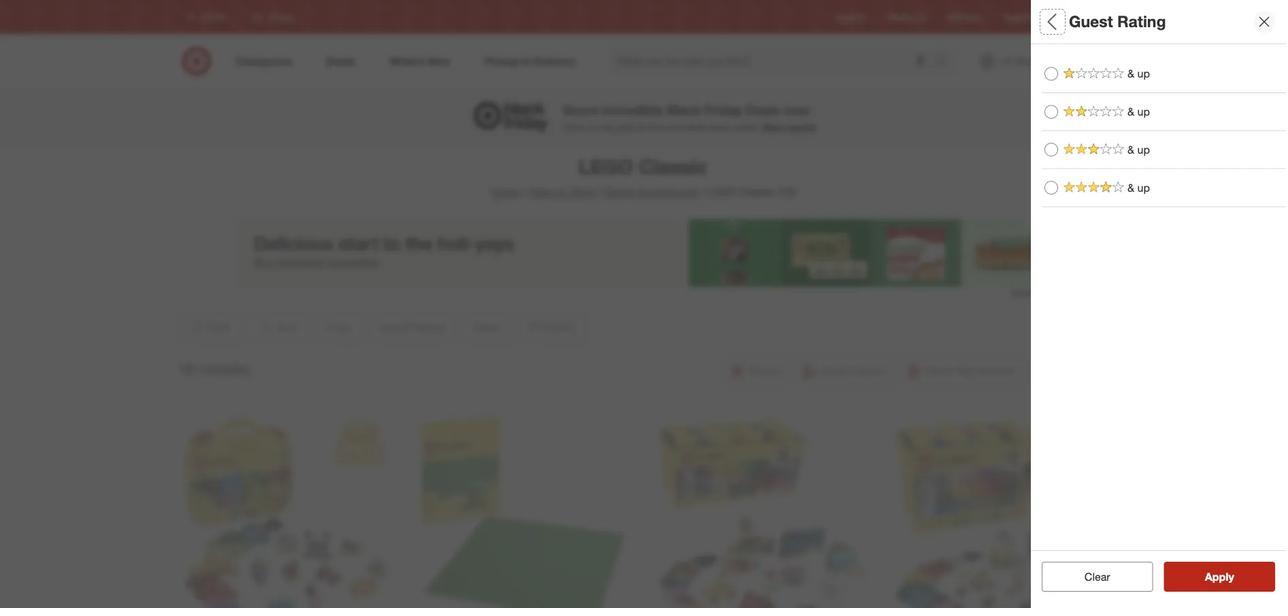 Task type: vqa. For each thing, say whether or not it's contained in the screenshot.
Item
no



Task type: locate. For each thing, give the bounding box(es) containing it.
weekly ad
[[888, 12, 927, 22]]

brand
[[606, 186, 635, 199]]

2 & up radio from the top
[[1045, 143, 1059, 157]]

2 up from the top
[[1138, 105, 1151, 118]]

stores
[[1088, 12, 1112, 22]]

lego
[[579, 155, 634, 179], [708, 186, 737, 199]]

1 horizontal spatial lego
[[708, 186, 737, 199]]

& up for 1st & up radio from the bottom
[[1128, 181, 1151, 194]]

lego classic target / ways to shop / brand experiences / lego classic (18)
[[490, 155, 797, 199]]

deals inside the score incredible black friday deals now save on top gifts & find new deals each week. start saving
[[746, 102, 781, 118]]

$50;
[[1074, 71, 1092, 83]]

now
[[785, 102, 810, 118]]

& up radio
[[1045, 67, 1059, 81], [1045, 143, 1059, 157]]

1 vertical spatial target
[[490, 186, 520, 199]]

classic up the experiences
[[639, 155, 708, 179]]

price $25  –  $50; $50  –  $100
[[1042, 54, 1147, 83]]

score incredible black friday deals now save on top gifts & find new deals each week. start saving
[[563, 102, 817, 133]]

apply
[[1206, 571, 1235, 584]]

all filters dialog
[[1032, 0, 1287, 609]]

0 horizontal spatial results
[[199, 360, 250, 379]]

deals up start
[[746, 102, 781, 118]]

0 vertical spatial deals
[[746, 102, 781, 118]]

0 vertical spatial & up radio
[[1045, 67, 1059, 81]]

1 horizontal spatial deals
[[1042, 154, 1077, 169]]

1 vertical spatial & up radio
[[1045, 143, 1059, 157]]

lego up the brand
[[579, 155, 634, 179]]

& up for first & up option from the bottom
[[1128, 143, 1151, 156]]

1 horizontal spatial target
[[1003, 12, 1025, 22]]

up
[[1138, 67, 1151, 80], [1138, 105, 1151, 118], [1138, 143, 1151, 156], [1138, 181, 1151, 194]]

0 horizontal spatial target
[[490, 186, 520, 199]]

rating
[[1118, 12, 1167, 31], [1082, 106, 1123, 122]]

saving
[[787, 121, 817, 133]]

deals inside "button"
[[1042, 154, 1077, 169]]

& up
[[1128, 67, 1151, 80], [1128, 105, 1151, 118], [1128, 143, 1151, 156], [1128, 181, 1151, 194]]

& up radio
[[1045, 105, 1059, 119], [1045, 181, 1059, 195]]

1 vertical spatial results
[[1214, 571, 1249, 584]]

results for see results
[[1214, 571, 1249, 584]]

classic
[[639, 155, 708, 179], [740, 186, 775, 199]]

1 vertical spatial guest rating
[[1042, 106, 1123, 122]]

1 up from the top
[[1138, 67, 1151, 80]]

0 vertical spatial & up radio
[[1045, 105, 1059, 119]]

1 horizontal spatial results
[[1214, 571, 1249, 584]]

3 / from the left
[[702, 186, 705, 199]]

clear
[[1078, 571, 1104, 584], [1085, 571, 1111, 584]]

deals
[[686, 121, 708, 133]]

target left circle
[[1003, 12, 1025, 22]]

2 horizontal spatial /
[[702, 186, 705, 199]]

classic left the (18)
[[740, 186, 775, 199]]

/ right shop
[[600, 186, 603, 199]]

0 vertical spatial target
[[1003, 12, 1025, 22]]

target left ways
[[490, 186, 520, 199]]

up for 2nd & up option from the bottom
[[1138, 67, 1151, 80]]

2 & up from the top
[[1128, 105, 1151, 118]]

clear button
[[1042, 562, 1154, 592]]

3 & up from the top
[[1128, 143, 1151, 156]]

18 results
[[178, 360, 250, 379]]

& up radio up fpo/apo
[[1045, 181, 1059, 195]]

results inside see results "button"
[[1214, 571, 1249, 584]]

up for first & up option from the bottom
[[1138, 143, 1151, 156]]

results for 18 results
[[199, 360, 250, 379]]

target
[[1003, 12, 1025, 22], [490, 186, 520, 199]]

on
[[587, 121, 598, 133]]

experiences
[[638, 186, 699, 199]]

1 vertical spatial & up radio
[[1045, 181, 1059, 195]]

3 up from the top
[[1138, 143, 1151, 156]]

0 horizontal spatial deals
[[746, 102, 781, 118]]

$25
[[1042, 71, 1058, 83]]

all
[[1042, 12, 1061, 31]]

(18)
[[779, 186, 797, 199]]

circle
[[1028, 12, 1049, 22]]

0 horizontal spatial /
[[523, 186, 526, 199]]

& up radio left $50;
[[1045, 67, 1059, 81]]

guest rating button
[[1042, 92, 1287, 140]]

rating inside dialog
[[1118, 12, 1167, 31]]

0 vertical spatial results
[[199, 360, 250, 379]]

&
[[1128, 67, 1135, 80], [1128, 105, 1135, 118], [638, 121, 644, 133], [1128, 143, 1135, 156], [1128, 181, 1135, 194]]

0 horizontal spatial classic
[[639, 155, 708, 179]]

fpo/apo button
[[1042, 187, 1287, 235]]

rating down $50
[[1082, 106, 1123, 122]]

/ left ways
[[523, 186, 526, 199]]

2 & up radio from the top
[[1045, 181, 1059, 195]]

guest rating dialog
[[1032, 0, 1287, 609]]

/ right the experiences
[[702, 186, 705, 199]]

rating right stores
[[1118, 12, 1167, 31]]

week.
[[735, 121, 759, 133]]

1 / from the left
[[523, 186, 526, 199]]

2 clear from the left
[[1085, 571, 1111, 584]]

0 horizontal spatial lego
[[579, 155, 634, 179]]

fpo/apo
[[1042, 201, 1101, 217]]

deals
[[746, 102, 781, 118], [1042, 154, 1077, 169]]

0 vertical spatial classic
[[639, 155, 708, 179]]

rating inside button
[[1082, 106, 1123, 122]]

$50
[[1095, 71, 1110, 83]]

What can we help you find? suggestions appear below search field
[[609, 46, 940, 76]]

results right see
[[1214, 571, 1249, 584]]

& inside the score incredible black friday deals now save on top gifts & find new deals each week. start saving
[[638, 121, 644, 133]]

1 vertical spatial lego
[[708, 186, 737, 199]]

& up radio down $25
[[1045, 105, 1059, 119]]

1 & up from the top
[[1128, 67, 1151, 80]]

friday
[[705, 102, 743, 118]]

all filters
[[1042, 12, 1108, 31]]

lego right the experiences
[[708, 186, 737, 199]]

up for 1st & up radio from the bottom
[[1138, 181, 1151, 194]]

1 vertical spatial deals
[[1042, 154, 1077, 169]]

results
[[199, 360, 250, 379], [1214, 571, 1249, 584]]

clear inside button
[[1078, 571, 1104, 584]]

new
[[665, 121, 683, 133]]

0 vertical spatial guest
[[1070, 12, 1114, 31]]

1 vertical spatial guest
[[1042, 106, 1079, 122]]

advertisement region
[[235, 219, 1052, 287]]

4 & up from the top
[[1128, 181, 1151, 194]]

clear for clear all
[[1078, 571, 1104, 584]]

clear inside 'button'
[[1085, 571, 1111, 584]]

0 vertical spatial guest rating
[[1070, 12, 1167, 31]]

to
[[558, 186, 568, 199]]

clear all button
[[1042, 562, 1154, 592]]

sponsored
[[1012, 288, 1052, 298]]

Include out of stock checkbox
[[1042, 248, 1056, 262]]

find stores
[[1070, 12, 1112, 22]]

& up radio up fpo/apo
[[1045, 143, 1059, 157]]

1 horizontal spatial classic
[[740, 186, 775, 199]]

filters
[[1066, 12, 1108, 31]]

guest
[[1070, 12, 1114, 31], [1042, 106, 1079, 122]]

ways to shop link
[[529, 186, 597, 199]]

1 clear from the left
[[1078, 571, 1104, 584]]

0 vertical spatial rating
[[1118, 12, 1167, 31]]

find stores link
[[1070, 11, 1112, 23]]

guest rating
[[1070, 12, 1167, 31], [1042, 106, 1123, 122]]

4 up from the top
[[1138, 181, 1151, 194]]

apply button
[[1165, 562, 1276, 592]]

guest rating inside button
[[1042, 106, 1123, 122]]

see results
[[1191, 571, 1249, 584]]

1 vertical spatial rating
[[1082, 106, 1123, 122]]

& up for second & up radio from the bottom
[[1128, 105, 1151, 118]]

1 horizontal spatial /
[[600, 186, 603, 199]]

target link
[[490, 186, 520, 199]]

target circle link
[[1003, 11, 1049, 23]]

/
[[523, 186, 526, 199], [600, 186, 603, 199], [702, 186, 705, 199]]

results right 18 at the left
[[199, 360, 250, 379]]

ad
[[917, 12, 927, 22]]

deals up fpo/apo
[[1042, 154, 1077, 169]]



Task type: describe. For each thing, give the bounding box(es) containing it.
weekly
[[888, 12, 914, 22]]

see results button
[[1165, 562, 1276, 592]]

incredible
[[603, 102, 663, 118]]

price
[[1042, 54, 1074, 69]]

search button
[[930, 46, 963, 79]]

score
[[563, 102, 599, 118]]

shop
[[571, 186, 597, 199]]

clear for clear
[[1085, 571, 1111, 584]]

0 vertical spatial lego
[[579, 155, 634, 179]]

guest rating inside guest rating dialog
[[1070, 12, 1167, 31]]

top
[[600, 121, 614, 133]]

black
[[667, 102, 701, 118]]

$100
[[1126, 71, 1147, 83]]

brand experiences link
[[606, 186, 699, 199]]

redcard link
[[949, 11, 981, 23]]

registry link
[[836, 11, 866, 23]]

guest inside button
[[1042, 106, 1079, 122]]

gifts
[[617, 121, 635, 133]]

see
[[1191, 571, 1211, 584]]

ways
[[529, 186, 555, 199]]

find
[[1070, 12, 1086, 22]]

each
[[711, 121, 732, 133]]

find
[[647, 121, 663, 133]]

save
[[563, 121, 584, 133]]

1 & up radio from the top
[[1045, 105, 1059, 119]]

up for second & up radio from the bottom
[[1138, 105, 1151, 118]]

weekly ad link
[[888, 11, 927, 23]]

registry
[[836, 12, 866, 22]]

18
[[178, 360, 195, 379]]

start
[[762, 121, 785, 133]]

1 vertical spatial classic
[[740, 186, 775, 199]]

guest inside guest rating dialog
[[1070, 12, 1114, 31]]

deals button
[[1042, 140, 1287, 187]]

& up for 2nd & up option from the bottom
[[1128, 67, 1151, 80]]

clear all
[[1078, 571, 1118, 584]]

2 / from the left
[[600, 186, 603, 199]]

search
[[930, 56, 963, 69]]

target inside the lego classic target / ways to shop / brand experiences / lego classic (18)
[[490, 186, 520, 199]]

redcard
[[949, 12, 981, 22]]

all
[[1107, 571, 1118, 584]]

target circle
[[1003, 12, 1049, 22]]

1 & up radio from the top
[[1045, 67, 1059, 81]]



